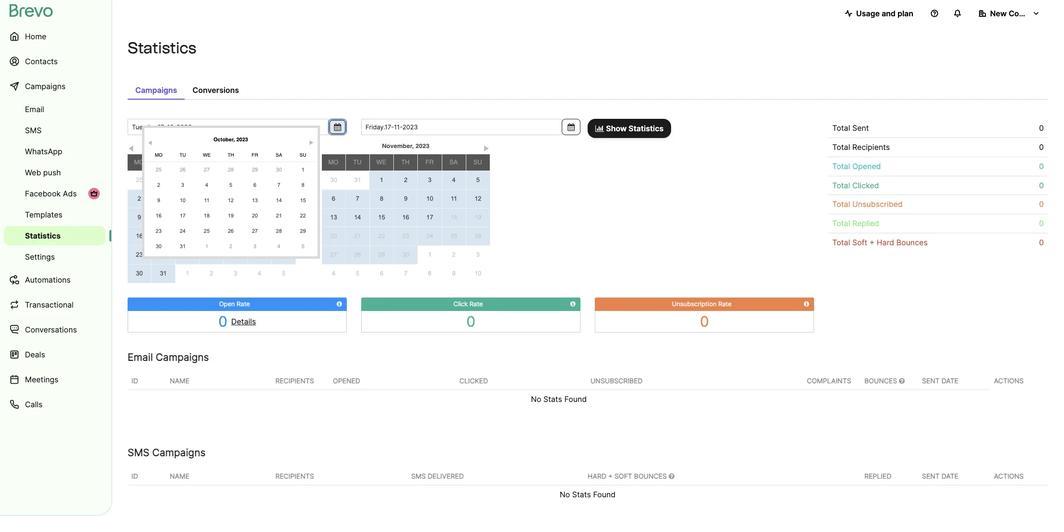 Task type: locate. For each thing, give the bounding box(es) containing it.
calendar image
[[334, 123, 341, 131], [568, 123, 575, 131]]

total for total soft + hard bounces
[[833, 238, 851, 248]]

25 link
[[149, 163, 169, 177], [128, 171, 151, 190], [197, 225, 217, 238], [442, 227, 466, 246], [176, 246, 199, 264]]

id for sms campaigns
[[132, 473, 138, 481]]

mo
[[155, 152, 163, 158], [134, 159, 144, 166], [328, 159, 339, 166]]

email link
[[4, 100, 106, 119]]

id down sms campaigns on the bottom left of the page
[[132, 473, 138, 481]]

27 link
[[197, 163, 217, 177], [175, 171, 199, 190], [245, 225, 265, 238], [224, 246, 247, 264], [322, 246, 345, 264]]

14
[[276, 198, 282, 203], [256, 214, 263, 221], [354, 214, 361, 221]]

0 vertical spatial id
[[132, 377, 138, 385]]

2023 inside "october, 2023 ▶"
[[236, 137, 248, 143]]

replied
[[853, 219, 880, 229], [865, 473, 892, 481]]

campaigns link
[[4, 75, 106, 98], [128, 81, 185, 100]]

th down november, 2023 link
[[402, 159, 410, 166]]

1 calendar image from the left
[[334, 123, 341, 131]]

20 link for 11 link related to ◀ link to the right
[[245, 209, 265, 223]]

0 horizontal spatial 16
[[136, 233, 143, 240]]

18 link
[[442, 209, 466, 227], [197, 209, 217, 223], [176, 227, 199, 246]]

statistics link
[[4, 227, 106, 246]]

2 name from the top
[[170, 473, 189, 481]]

2 horizontal spatial we
[[377, 159, 387, 166]]

1 horizontal spatial sms
[[128, 447, 149, 459]]

su for november, 2023 ▶
[[474, 159, 482, 166]]

2 vertical spatial recipients
[[275, 473, 314, 481]]

0 vertical spatial stats
[[544, 395, 562, 404]]

2023 right october,
[[236, 137, 248, 143]]

0 vertical spatial no
[[531, 395, 542, 404]]

0 horizontal spatial 19
[[208, 233, 215, 240]]

1 horizontal spatial 19
[[228, 213, 234, 219]]

no stats found
[[531, 395, 587, 404], [560, 490, 616, 500]]

1 horizontal spatial th
[[228, 152, 234, 158]]

1 horizontal spatial ▶ link
[[483, 144, 490, 153]]

6 total from the top
[[833, 219, 851, 229]]

1 horizontal spatial unsubscribed
[[853, 200, 903, 209]]

tu for 7
[[353, 159, 362, 166]]

total for total replied
[[833, 219, 851, 229]]

2 horizontal spatial 15
[[378, 214, 385, 221]]

opened
[[853, 162, 881, 171], [333, 377, 360, 385]]

1 horizontal spatial we
[[203, 152, 211, 158]]

31 link for the 14 link related to 20 link related to 11 link for the left ◀ link
[[152, 265, 175, 283]]

2 horizontal spatial sms
[[411, 473, 426, 481]]

fr for 7
[[426, 159, 434, 166]]

th down october, 2023 link
[[228, 152, 234, 158]]

statistics inside "link"
[[25, 231, 61, 241]]

0 horizontal spatial 18
[[184, 233, 191, 240]]

2 total from the top
[[833, 142, 851, 152]]

we for 7
[[377, 159, 387, 166]]

2 id from the top
[[132, 473, 138, 481]]

1 horizontal spatial found
[[593, 490, 616, 500]]

id
[[132, 377, 138, 385], [132, 473, 138, 481]]

1 vertical spatial email
[[128, 352, 153, 364]]

transactional link
[[4, 294, 106, 317]]

0 horizontal spatial no
[[531, 395, 542, 404]]

total
[[833, 123, 851, 133], [833, 142, 851, 152], [833, 162, 851, 171], [833, 181, 851, 190], [833, 200, 851, 209], [833, 219, 851, 229], [833, 238, 851, 248]]

4
[[452, 177, 456, 184], [205, 182, 208, 188], [186, 195, 189, 202], [278, 244, 281, 250], [332, 270, 336, 277], [258, 270, 261, 278]]

id for email campaigns
[[132, 377, 138, 385]]

hard
[[877, 238, 895, 248], [588, 473, 607, 481]]

open
[[219, 300, 235, 308]]

name
[[170, 377, 189, 385], [170, 473, 189, 481]]

2 vertical spatial statistics
[[25, 231, 61, 241]]

1 horizontal spatial hard
[[877, 238, 895, 248]]

2 horizontal spatial 22
[[378, 233, 385, 240]]

3 rate from the left
[[719, 300, 732, 308]]

0 horizontal spatial email
[[25, 105, 44, 114]]

17 link
[[418, 209, 442, 227], [173, 209, 193, 223], [152, 227, 175, 246]]

total down total unsubscribed
[[833, 219, 851, 229]]

26 link
[[173, 163, 193, 177], [151, 171, 175, 190], [221, 225, 241, 238], [466, 227, 490, 246], [200, 246, 223, 264]]

1 vertical spatial found
[[593, 490, 616, 500]]

2 vertical spatial 31
[[160, 270, 167, 277]]

1 vertical spatial stats
[[572, 490, 591, 500]]

17 for 20 link related to 11 link for the left ◀ link
[[160, 233, 167, 240]]

rate
[[237, 300, 250, 308], [470, 300, 483, 308], [719, 300, 732, 308]]

total for total unsubscribed
[[833, 200, 851, 209]]

30 link
[[269, 163, 289, 177], [248, 171, 272, 190], [322, 171, 346, 190], [149, 240, 169, 253], [394, 246, 418, 264], [128, 265, 151, 283]]

0 horizontal spatial stats
[[544, 395, 562, 404]]

1 actions from the top
[[994, 377, 1024, 385]]

sms link
[[4, 121, 106, 140]]

stats for email campaigns
[[544, 395, 562, 404]]

18
[[204, 213, 210, 219], [451, 214, 458, 221], [184, 233, 191, 240]]

total left sent at the right of page
[[833, 123, 851, 133]]

0 vertical spatial email
[[25, 105, 44, 114]]

2023 inside november, 2023 ▶
[[416, 143, 430, 150]]

▶ inside november, 2023 ▶
[[484, 145, 489, 153]]

17
[[180, 213, 186, 219], [427, 214, 433, 221], [160, 233, 167, 240]]

0 horizontal spatial 17
[[160, 233, 167, 240]]

1 vertical spatial date
[[942, 473, 959, 481]]

19 for 11 link related to ◀ link to the right
[[228, 213, 234, 219]]

deals
[[25, 350, 45, 360]]

we for 3
[[203, 152, 211, 158]]

24 link for 11 link related to ◀ link to the right's 20 link
[[173, 225, 193, 238]]

30
[[276, 167, 282, 173], [256, 177, 263, 184], [330, 177, 337, 184], [156, 244, 162, 250], [402, 251, 409, 259], [136, 270, 143, 277]]

1 name from the top
[[170, 377, 189, 385]]

5
[[476, 177, 480, 184], [229, 182, 232, 188], [302, 244, 305, 250], [356, 270, 359, 277], [282, 270, 286, 278]]

1 horizontal spatial email
[[128, 352, 153, 364]]

clicked
[[853, 181, 879, 190], [460, 377, 488, 385]]

settings link
[[4, 248, 106, 267]]

0 horizontal spatial 31
[[160, 270, 167, 277]]

15
[[300, 198, 306, 203], [280, 214, 287, 221], [378, 214, 385, 221]]

2023 right november,
[[416, 143, 430, 150]]

0 horizontal spatial ▶
[[309, 140, 314, 146]]

0 horizontal spatial 15
[[280, 214, 287, 221]]

total for total clicked
[[833, 181, 851, 190]]

0 horizontal spatial 20
[[232, 233, 239, 240]]

▶ inside "october, 2023 ▶"
[[309, 140, 314, 146]]

0 horizontal spatial 21
[[256, 233, 263, 240]]

+ left bounces
[[609, 473, 613, 481]]

To text field
[[361, 119, 563, 135]]

2 horizontal spatial 31
[[354, 177, 361, 184]]

19 link
[[466, 209, 490, 227], [221, 209, 241, 223], [200, 227, 223, 246]]

1 horizontal spatial sa
[[276, 152, 282, 158]]

email for email campaigns
[[128, 352, 153, 364]]

1 horizontal spatial 2023
[[416, 143, 430, 150]]

1 horizontal spatial rate
[[470, 300, 483, 308]]

sent date
[[922, 377, 959, 385], [922, 473, 959, 481]]

29
[[252, 167, 258, 173], [232, 177, 239, 184], [300, 228, 306, 234], [280, 251, 287, 259], [378, 251, 385, 259]]

0 for total replied
[[1040, 219, 1044, 229]]

0 vertical spatial found
[[565, 395, 587, 404]]

1 horizontal spatial 16
[[156, 213, 162, 219]]

11 link for ◀ link to the right
[[197, 194, 217, 207]]

0 horizontal spatial opened
[[333, 377, 360, 385]]

0 horizontal spatial sms
[[25, 126, 42, 135]]

november, 2023 ▶
[[382, 143, 489, 153]]

1 id from the top
[[132, 377, 138, 385]]

1 vertical spatial actions
[[994, 473, 1024, 481]]

0 horizontal spatial info circle image
[[571, 301, 576, 308]]

rate right click
[[470, 300, 483, 308]]

sa
[[276, 152, 282, 158], [255, 159, 264, 166], [450, 159, 458, 166]]

1 vertical spatial soft
[[615, 473, 632, 481]]

24 link
[[173, 225, 193, 238], [418, 227, 442, 246], [152, 246, 175, 264]]

calls
[[25, 400, 43, 410]]

2 horizontal spatial fr
[[426, 159, 434, 166]]

19
[[228, 213, 234, 219], [475, 214, 482, 221], [208, 233, 215, 240]]

new
[[991, 9, 1007, 18]]

1 horizontal spatial 17
[[180, 213, 186, 219]]

usage and plan button
[[837, 4, 922, 23]]

1 vertical spatial opened
[[333, 377, 360, 385]]

2
[[404, 177, 408, 184], [157, 182, 160, 188], [138, 195, 141, 202], [229, 244, 232, 250], [452, 252, 456, 259], [210, 270, 213, 278]]

1 rate from the left
[[237, 300, 250, 308]]

total down total clicked
[[833, 200, 851, 209]]

2 horizontal spatial tu
[[353, 159, 362, 166]]

0 vertical spatial statistics
[[128, 39, 196, 57]]

3 total from the top
[[833, 162, 851, 171]]

1 horizontal spatial info circle image
[[804, 301, 810, 308]]

name down sms campaigns on the bottom left of the page
[[170, 473, 189, 481]]

total for total opened
[[833, 162, 851, 171]]

2 info circle image from the left
[[804, 301, 810, 308]]

no
[[531, 395, 542, 404], [560, 490, 570, 500]]

unsubscribed
[[853, 200, 903, 209], [591, 377, 643, 385]]

total down total opened
[[833, 181, 851, 190]]

found
[[565, 395, 587, 404], [593, 490, 616, 500]]

9 link
[[394, 190, 418, 208], [149, 194, 169, 207], [128, 209, 151, 227], [442, 265, 466, 283]]

statistics inside button
[[629, 124, 664, 133]]

whatsapp link
[[4, 142, 106, 161]]

1 vertical spatial name
[[170, 473, 189, 481]]

0 vertical spatial +
[[870, 238, 875, 248]]

no stats found for email campaigns
[[531, 395, 587, 404]]

campaigns
[[25, 82, 66, 91], [135, 85, 177, 95], [156, 352, 209, 364], [152, 447, 206, 459]]

name down email campaigns
[[170, 377, 189, 385]]

◀ link
[[147, 137, 154, 146], [128, 144, 135, 153]]

fr down "october, 2023 ▶"
[[252, 152, 258, 158]]

0 horizontal spatial statistics
[[25, 231, 61, 241]]

fr
[[252, 152, 258, 158], [231, 159, 240, 166], [426, 159, 434, 166]]

total for total sent
[[833, 123, 851, 133]]

2 calendar image from the left
[[568, 123, 575, 131]]

conversions link
[[185, 81, 247, 100]]

8 link
[[293, 179, 313, 192], [272, 190, 296, 208], [370, 190, 394, 208], [418, 265, 442, 283]]

total up total clicked
[[833, 162, 851, 171]]

total down total sent
[[833, 142, 851, 152]]

0 vertical spatial recipients
[[853, 142, 890, 152]]

22
[[300, 213, 306, 219], [280, 233, 287, 240], [378, 233, 385, 240]]

1 horizontal spatial su
[[300, 152, 306, 158]]

0 vertical spatial date
[[942, 377, 959, 385]]

soft down total replied
[[853, 238, 868, 248]]

1 vertical spatial 31
[[180, 244, 186, 250]]

1 horizontal spatial 31
[[180, 244, 186, 250]]

meetings
[[25, 375, 59, 385]]

0 for total recipients
[[1040, 142, 1044, 152]]

statistics
[[128, 39, 196, 57], [629, 124, 664, 133], [25, 231, 61, 241]]

recipients
[[853, 142, 890, 152], [275, 377, 314, 385], [275, 473, 314, 481]]

1 vertical spatial id
[[132, 473, 138, 481]]

20 link
[[245, 209, 265, 223], [224, 227, 247, 246], [322, 227, 345, 246]]

0 vertical spatial sent
[[922, 377, 940, 385]]

bounces
[[897, 238, 928, 248], [865, 377, 899, 385]]

home
[[25, 32, 46, 41]]

15 link
[[293, 194, 313, 207], [272, 209, 296, 227], [370, 209, 394, 227]]

2 horizontal spatial su
[[474, 159, 482, 166]]

2 horizontal spatial 17
[[427, 214, 433, 221]]

0 horizontal spatial +
[[609, 473, 613, 481]]

found for email campaigns
[[565, 395, 587, 404]]

1 vertical spatial hard
[[588, 473, 607, 481]]

sms inside 'link'
[[25, 126, 42, 135]]

0 vertical spatial no stats found
[[531, 395, 587, 404]]

1 horizontal spatial 23
[[156, 228, 162, 234]]

+ down total replied
[[870, 238, 875, 248]]

16 link for the 14 link for 11 link related to ◀ link to the right's 20 link
[[149, 209, 169, 223]]

soft left bounces
[[615, 473, 632, 481]]

email for email
[[25, 105, 44, 114]]

fr down november, 2023 ▶ at the left of page
[[426, 159, 434, 166]]

total down total replied
[[833, 238, 851, 248]]

su for october, 2023 ▶
[[300, 152, 306, 158]]

31 for 11 link related to ◀ link to the right's 20 link
[[180, 244, 186, 250]]

stats
[[544, 395, 562, 404], [572, 490, 591, 500]]

fr down october, 2023 link
[[231, 159, 240, 166]]

1 horizontal spatial opened
[[853, 162, 881, 171]]

4 link
[[442, 171, 466, 190], [197, 179, 217, 192], [176, 190, 199, 208], [269, 240, 289, 253], [322, 265, 346, 283], [248, 265, 272, 283]]

info circle image
[[571, 301, 576, 308], [804, 301, 810, 308]]

1 horizontal spatial 11
[[204, 198, 210, 203]]

12
[[475, 195, 482, 203], [228, 198, 234, 203], [208, 214, 215, 221]]

total soft + hard bounces
[[833, 238, 928, 248]]

date
[[942, 377, 959, 385], [942, 473, 959, 481]]

1 horizontal spatial 14
[[276, 198, 282, 203]]

rate right unsubscription
[[719, 300, 732, 308]]

0 horizontal spatial calendar image
[[334, 123, 341, 131]]

1 horizontal spatial ▶
[[484, 145, 489, 153]]

◀
[[148, 140, 153, 146], [128, 145, 134, 153]]

7
[[278, 182, 281, 188], [258, 195, 261, 202], [356, 195, 359, 202], [404, 270, 408, 277]]

1 horizontal spatial no
[[560, 490, 570, 500]]

mo for 7
[[328, 159, 339, 166]]

2 horizontal spatial 24
[[427, 233, 433, 240]]

1 horizontal spatial 20
[[252, 213, 258, 219]]

we
[[203, 152, 211, 158], [182, 159, 192, 166], [377, 159, 387, 166]]

5 total from the top
[[833, 200, 851, 209]]

rate right open
[[237, 300, 250, 308]]

16 link for the 14 link related to 20 link related to 11 link for the left ◀ link
[[128, 227, 151, 246]]

2 vertical spatial 31 link
[[152, 265, 175, 283]]

7 total from the top
[[833, 238, 851, 248]]

2 horizontal spatial 12
[[475, 195, 482, 203]]

th down october,
[[207, 159, 215, 166]]

6 link
[[245, 179, 265, 192], [224, 190, 247, 208], [322, 190, 345, 208], [370, 265, 394, 283]]

0 horizontal spatial ▶ link
[[308, 137, 315, 146]]

1 info circle image from the left
[[571, 301, 576, 308]]

28 link
[[221, 163, 241, 177], [199, 171, 224, 190], [269, 225, 289, 238], [248, 246, 272, 264], [346, 246, 370, 264]]

13
[[252, 198, 258, 203], [232, 214, 239, 221], [330, 214, 337, 221]]

0 horizontal spatial clicked
[[460, 377, 488, 385]]

2 rate from the left
[[470, 300, 483, 308]]

1 vertical spatial sent
[[922, 473, 940, 481]]

15 for 11 link related to ◀ link to the right's 20 link
[[300, 198, 306, 203]]

rate for click rate
[[470, 300, 483, 308]]

rate for open rate
[[237, 300, 250, 308]]

id down email campaigns
[[132, 377, 138, 385]]

1 horizontal spatial soft
[[853, 238, 868, 248]]

1 horizontal spatial tu
[[180, 152, 186, 158]]

sa for november, 2023
[[450, 159, 458, 166]]

12 for 20 link related to 11 link for the left ◀ link
[[208, 214, 215, 221]]

14 link for 11 link related to ◀ link to the right's 20 link
[[269, 194, 289, 207]]

3 link
[[418, 171, 442, 190], [173, 179, 193, 192], [152, 190, 175, 208], [245, 240, 265, 253], [466, 246, 490, 265], [224, 265, 248, 283]]

no stats found for sms campaigns
[[560, 490, 616, 500]]

1 sent from the top
[[922, 377, 940, 385]]

12 link
[[466, 190, 490, 208], [221, 194, 241, 207], [200, 209, 223, 227]]

23
[[156, 228, 162, 234], [402, 233, 409, 240], [136, 251, 143, 259]]

4 total from the top
[[833, 181, 851, 190]]

1 total from the top
[[833, 123, 851, 133]]

2 horizontal spatial sa
[[450, 159, 458, 166]]



Task type: describe. For each thing, give the bounding box(es) containing it.
2 actions from the top
[[994, 473, 1024, 481]]

0 horizontal spatial 23
[[136, 251, 143, 259]]

1 vertical spatial +
[[609, 473, 613, 481]]

name for email campaigns
[[170, 377, 189, 385]]

17 for 11 link related to ◀ link to the right's 20 link
[[180, 213, 186, 219]]

web push
[[25, 168, 61, 178]]

bar chart image
[[596, 125, 604, 132]]

push
[[43, 168, 61, 178]]

october, 2023 ▶
[[214, 137, 314, 146]]

0 horizontal spatial 13
[[232, 214, 239, 221]]

november,
[[382, 143, 414, 150]]

settings
[[25, 252, 55, 262]]

2 sent date from the top
[[922, 473, 959, 481]]

From text field
[[128, 119, 329, 135]]

web
[[25, 168, 41, 178]]

0 vertical spatial hard
[[877, 238, 895, 248]]

2 horizontal spatial 16
[[402, 214, 409, 221]]

2 horizontal spatial 23
[[402, 233, 409, 240]]

bounces
[[634, 473, 667, 481]]

1 horizontal spatial ◀ link
[[147, 137, 154, 146]]

1 vertical spatial unsubscribed
[[591, 377, 643, 385]]

total for total recipients
[[833, 142, 851, 152]]

contacts link
[[4, 50, 106, 73]]

16 for 20 link related to 11 link for the left ◀ link
[[136, 233, 143, 240]]

delivered
[[428, 473, 464, 481]]

info circle image for click rate
[[571, 301, 576, 308]]

▶ for october, 2023 ▶
[[309, 140, 314, 146]]

0 horizontal spatial 11
[[184, 214, 191, 221]]

1 vertical spatial replied
[[865, 473, 892, 481]]

▶ link for october, 2023 ▶
[[308, 137, 315, 146]]

0 vertical spatial bounces
[[897, 238, 928, 248]]

1 vertical spatial bounces
[[865, 377, 899, 385]]

tu for 3
[[180, 152, 186, 158]]

17 link for the 14 link related to 20 link related to 11 link for the left ◀ link
[[152, 227, 175, 246]]

calls link
[[4, 394, 106, 417]]

20 for 11 link related to ◀ link to the right
[[252, 213, 258, 219]]

usage
[[857, 9, 880, 18]]

23 link for 20 link related to 11 link for the left ◀ link
[[128, 246, 151, 264]]

new company button
[[971, 4, 1048, 23]]

automations link
[[4, 269, 106, 292]]

th for 3
[[228, 152, 234, 158]]

mo for 3
[[155, 152, 163, 158]]

0 for total soft + hard bounces
[[1040, 238, 1044, 248]]

sent
[[853, 123, 869, 133]]

total sent
[[833, 123, 869, 133]]

24 link for 20 link related to 11 link for the left ◀ link
[[152, 246, 175, 264]]

1 sent date from the top
[[922, 377, 959, 385]]

0 horizontal spatial 22
[[280, 233, 287, 240]]

click rate
[[454, 300, 483, 308]]

no for sms campaigns
[[560, 490, 570, 500]]

0 vertical spatial opened
[[853, 162, 881, 171]]

0 for total clicked
[[1040, 181, 1044, 190]]

2 horizontal spatial 19
[[475, 214, 482, 221]]

0 horizontal spatial we
[[182, 159, 192, 166]]

31 link for the 14 link for 11 link related to ◀ link to the right's 20 link
[[173, 240, 193, 253]]

0 horizontal spatial tu
[[159, 159, 167, 166]]

show
[[606, 124, 627, 133]]

left___rvooi image
[[90, 190, 98, 198]]

templates link
[[4, 205, 106, 225]]

11 link for the left ◀ link
[[176, 209, 199, 227]]

sms campaigns
[[128, 447, 206, 459]]

details
[[231, 317, 256, 327]]

sms for sms
[[25, 126, 42, 135]]

17 link for the 14 link for 11 link related to ◀ link to the right's 20 link
[[173, 209, 193, 223]]

transactional
[[25, 300, 74, 310]]

stats for sms campaigns
[[572, 490, 591, 500]]

rate for unsubscription rate
[[719, 300, 732, 308]]

1 horizontal spatial campaigns link
[[128, 81, 185, 100]]

no for email campaigns
[[531, 395, 542, 404]]

conversations link
[[4, 319, 106, 342]]

2 sent from the top
[[922, 473, 940, 481]]

0 horizontal spatial 24
[[160, 251, 167, 259]]

2 horizontal spatial 13
[[330, 214, 337, 221]]

0 vertical spatial replied
[[853, 219, 880, 229]]

october,
[[214, 137, 235, 143]]

conversations
[[25, 325, 77, 335]]

1 horizontal spatial 13
[[252, 198, 258, 203]]

show statistics
[[604, 124, 664, 133]]

2 horizontal spatial 20
[[330, 233, 337, 240]]

1 horizontal spatial clicked
[[853, 181, 879, 190]]

0 for total sent
[[1040, 123, 1044, 133]]

0 horizontal spatial mo
[[134, 159, 144, 166]]

20 for 11 link for the left ◀ link
[[232, 233, 239, 240]]

whatsapp
[[25, 147, 62, 156]]

total clicked
[[833, 181, 879, 190]]

16 for 11 link related to ◀ link to the right's 20 link
[[156, 213, 162, 219]]

sms delivered
[[411, 473, 464, 481]]

ads
[[63, 189, 77, 199]]

name for sms campaigns
[[170, 473, 189, 481]]

facebook ads link
[[4, 184, 106, 203]]

1 horizontal spatial 24
[[180, 228, 186, 234]]

email campaigns
[[128, 352, 209, 364]]

usage and plan
[[857, 9, 914, 18]]

info circle image
[[337, 301, 342, 308]]

open rate
[[219, 300, 250, 308]]

◀ for ◀ link to the right
[[148, 140, 153, 146]]

november, 2023 link
[[346, 141, 466, 152]]

0 horizontal spatial su
[[279, 159, 288, 166]]

0 horizontal spatial ◀ link
[[128, 144, 135, 153]]

facebook
[[25, 189, 61, 199]]

templates
[[25, 210, 62, 220]]

new company
[[991, 9, 1045, 18]]

sa for october, 2023
[[276, 152, 282, 158]]

show statistics button
[[588, 119, 672, 138]]

0 horizontal spatial soft
[[615, 473, 632, 481]]

hard  + soft bounces
[[588, 473, 669, 481]]

recipients for email campaigns
[[275, 377, 314, 385]]

total replied
[[833, 219, 880, 229]]

meetings link
[[4, 369, 106, 392]]

19 for 11 link for the left ◀ link
[[208, 233, 215, 240]]

complaints
[[807, 377, 852, 385]]

31 for 20 link related to 11 link for the left ◀ link
[[160, 270, 167, 277]]

click
[[454, 300, 468, 308]]

14 link for 20 link related to 11 link for the left ◀ link
[[248, 209, 272, 227]]

0 horizontal spatial th
[[207, 159, 215, 166]]

1 horizontal spatial 22
[[300, 213, 306, 219]]

0 horizontal spatial fr
[[231, 159, 240, 166]]

conversions
[[193, 85, 239, 95]]

sms for sms delivered
[[411, 473, 426, 481]]

deals link
[[4, 344, 106, 367]]

contacts
[[25, 57, 58, 66]]

1 horizontal spatial +
[[870, 238, 875, 248]]

web push link
[[4, 163, 106, 182]]

automations
[[25, 275, 71, 285]]

12 for 11 link related to ◀ link to the right's 20 link
[[228, 198, 234, 203]]

company
[[1009, 9, 1045, 18]]

15 for 20 link related to 11 link for the left ◀ link
[[280, 214, 287, 221]]

18 for 11 link related to ◀ link to the right
[[204, 213, 210, 219]]

total unsubscribed
[[833, 200, 903, 209]]

2 horizontal spatial 18
[[451, 214, 458, 221]]

20 link for 11 link for the left ◀ link
[[224, 227, 247, 246]]

◀ for the left ◀ link
[[128, 145, 134, 153]]

fr for 3
[[252, 152, 258, 158]]

recipients for sms campaigns
[[275, 473, 314, 481]]

total recipients
[[833, 142, 890, 152]]

th for 7
[[402, 159, 410, 166]]

0 vertical spatial 31 link
[[346, 171, 370, 190]]

home link
[[4, 25, 106, 48]]

2 horizontal spatial 14
[[354, 214, 361, 221]]

0 details
[[219, 313, 256, 330]]

0 horizontal spatial sa
[[255, 159, 264, 166]]

23 link for 11 link related to ◀ link to the right's 20 link
[[149, 225, 169, 238]]

1 date from the top
[[942, 377, 959, 385]]

18 for 11 link for the left ◀ link
[[184, 233, 191, 240]]

total opened
[[833, 162, 881, 171]]

sms for sms campaigns
[[128, 447, 149, 459]]

1 horizontal spatial statistics
[[128, 39, 196, 57]]

0 for total unsubscribed
[[1040, 200, 1044, 209]]

2 horizontal spatial 21
[[354, 233, 361, 240]]

info circle image for unsubscription rate
[[804, 301, 810, 308]]

facebook ads
[[25, 189, 77, 199]]

2023 for november, 2023
[[416, 143, 430, 150]]

plan
[[898, 9, 914, 18]]

2 horizontal spatial 11
[[451, 195, 457, 203]]

found for sms campaigns
[[593, 490, 616, 500]]

1 horizontal spatial 21
[[276, 213, 282, 219]]

and
[[882, 9, 896, 18]]

unsubscription rate
[[672, 300, 732, 308]]

▶ link for november, 2023 ▶
[[483, 144, 490, 153]]

0 horizontal spatial campaigns link
[[4, 75, 106, 98]]

2 date from the top
[[942, 473, 959, 481]]

unsubscription
[[672, 300, 717, 308]]

0 vertical spatial unsubscribed
[[853, 200, 903, 209]]

2023 for october, 2023
[[236, 137, 248, 143]]

▶ for november, 2023 ▶
[[484, 145, 489, 153]]

0 horizontal spatial 14
[[256, 214, 263, 221]]

0 for total opened
[[1040, 162, 1044, 171]]

october, 2023 link
[[171, 134, 291, 146]]



Task type: vqa. For each thing, say whether or not it's contained in the screenshot.
Tu
yes



